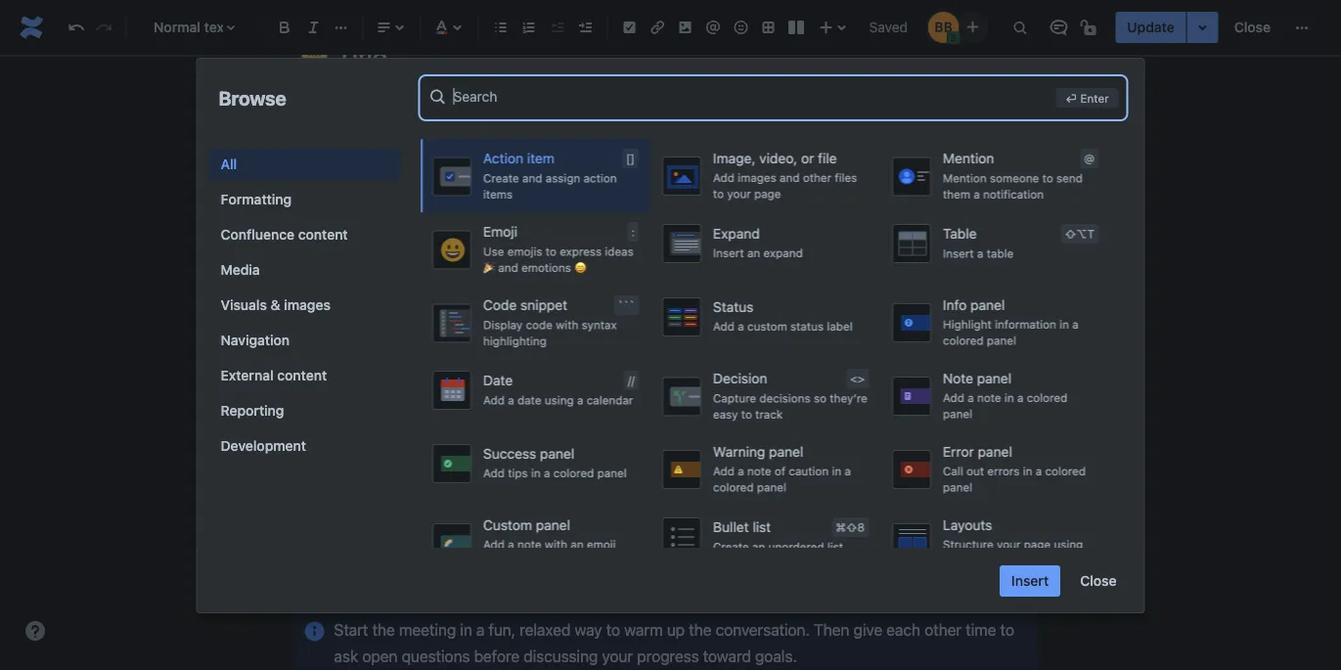 Task type: describe. For each thing, give the bounding box(es) containing it.
capture
[[713, 391, 756, 405]]

content for confluence content
[[298, 226, 348, 243]]

insert inside expand insert an expand
[[713, 246, 744, 260]]

send
[[1056, 171, 1082, 185]]

0 vertical spatial meeting
[[711, 128, 769, 146]]

🎉
[[483, 261, 494, 274]]

<>
[[850, 372, 864, 385]]

a inside error panel call out errors in a colored panel
[[1035, 464, 1041, 478]]

visuals
[[221, 297, 267, 313]]

note for warning
[[747, 464, 771, 478]]

track
[[755, 407, 782, 421]]

note for custom
[[517, 538, 541, 551]]

highlighting
[[483, 334, 546, 348]]

add inside 'note panel add a note in a colored panel'
[[942, 391, 964, 405]]

errors
[[987, 464, 1019, 478]]

use
[[483, 245, 504, 258]]

give
[[853, 621, 882, 639]]

colored inside the info panel highlight information in a colored panel
[[942, 333, 983, 347]]

create for bullet
[[713, 540, 748, 553]]

emoji image
[[729, 16, 752, 39]]

and inside image, video, or file add images and other files to your page
[[779, 171, 799, 184]]

```
[[617, 298, 634, 312]]

numbered list ⌘⇧7 image
[[517, 16, 541, 39]]

to inside use emojis to express ideas 🎉 and emotions 😄
[[545, 245, 556, 258]]

panel down information
[[986, 333, 1016, 347]]

undo ⌘z image
[[65, 16, 88, 39]]

⏎
[[1066, 91, 1077, 105]]

panel info image for this
[[303, 127, 326, 150]]

enter
[[1080, 91, 1109, 105]]

add inside warning panel add a note of caution in a colored panel
[[713, 464, 734, 478]]

content for external content
[[277, 367, 327, 383]]

an inside expand insert an expand
[[747, 246, 760, 260]]

info
[[942, 297, 966, 313]]

discussing
[[523, 648, 598, 666]]

custom
[[483, 517, 532, 533]]

sections
[[942, 554, 988, 567]]

in inside success panel add tips in a colored panel
[[531, 466, 540, 480]]

a left the date
[[507, 393, 514, 407]]

warning panel add a note of caution in a colored panel
[[713, 444, 850, 494]]

other inside image, video, or file add images and other files to your page
[[802, 171, 831, 184]]

warning
[[713, 444, 765, 460]]

colored inside warning panel add a note of caution in a colored panel
[[713, 480, 753, 494]]

them
[[942, 187, 970, 201]]

note for note
[[977, 391, 1001, 405]]

insert for insert a table
[[942, 246, 973, 260]]

an inside main content area, start typing to enter text. text box
[[644, 128, 661, 146]]

external
[[221, 367, 273, 383]]

:
[[631, 225, 634, 239]]

media button
[[209, 254, 401, 286]]

table
[[942, 225, 976, 241]]

of
[[774, 464, 785, 478]]

create an unordered list
[[713, 540, 843, 553]]

an inside custom panel add a note with an emoji and colored background
[[570, 538, 583, 551]]

before
[[474, 648, 519, 666]]

formatting
[[221, 191, 292, 207]]

close for rightmost close button
[[1234, 19, 1271, 35]]

outdent ⇧tab image
[[545, 16, 569, 39]]

search field
[[453, 79, 1048, 114]]

you
[[526, 128, 552, 146]]

caution
[[788, 464, 828, 478]]

😄
[[574, 261, 586, 274]]

panel up of
[[768, 444, 803, 460]]

unordered
[[768, 540, 824, 553]]

browse dialog
[[197, 59, 1144, 670]]

status add a custom status label
[[713, 299, 852, 333]]

assign
[[545, 171, 580, 185]]

and inside custom panel add a note with an emoji and colored background
[[483, 554, 503, 567]]

bob builder image
[[928, 12, 959, 43]]

update button
[[1115, 12, 1186, 43]]

panel up highlight
[[970, 297, 1004, 313]]

information
[[994, 318, 1056, 331]]

add a date using a calendar
[[483, 393, 633, 407]]

redo ⌘⇧z image
[[92, 16, 116, 39]]

a left table
[[977, 246, 983, 260]]

success panel add tips in a colored panel
[[483, 446, 626, 480]]

confluence image
[[16, 12, 47, 43]]

status
[[790, 319, 823, 333]]

add inside custom panel add a note with an emoji and colored background
[[483, 538, 504, 551]]

navigation button
[[209, 325, 401, 356]]

code
[[525, 318, 552, 332]]

start
[[334, 621, 368, 639]]

all
[[221, 156, 237, 172]]

way
[[575, 621, 602, 639]]

action
[[583, 171, 616, 185]]

to inside capture decisions so they're easy to track
[[741, 407, 752, 421]]

background
[[550, 554, 614, 567]]

note panel add a note in a colored panel
[[942, 370, 1067, 421]]

⇧⌥t
[[1064, 227, 1094, 240]]

note
[[942, 370, 973, 386]]

call
[[942, 464, 963, 478]]

meeting inside start the meeting in a fun, relaxed way to warm up the conversation. then give each other time to ask open questions before discussing your progress toward goals.
[[399, 621, 456, 639]]

this template is brought to you by meetical, an online meeting management tool.
[[334, 128, 899, 146]]

materials
[[304, 451, 374, 470]]

a inside start the meeting in a fun, relaxed way to warm up the conversation. then give each other time to ask open questions before discussing your progress toward goals.
[[476, 621, 484, 639]]

navigation
[[221, 332, 290, 348]]

custom panel add a note with an emoji and colored background
[[483, 517, 615, 567]]

mention someone to send them a notification
[[942, 171, 1082, 201]]

link image
[[646, 16, 669, 39]]

progress
[[637, 648, 699, 666]]

expand
[[713, 225, 759, 242]]

adjust update settings image
[[1191, 16, 1215, 39]]

Give this page a title text field
[[336, 42, 1038, 74]]

date inside the browse dialog
[[483, 372, 512, 388]]

structure
[[942, 538, 993, 551]]

relaxed
[[520, 621, 571, 639]]

1 vertical spatial close button
[[1068, 565, 1128, 597]]

table image
[[757, 16, 780, 39]]

location
[[304, 364, 368, 383]]

colored inside error panel call out errors in a colored panel
[[1045, 464, 1085, 478]]

images inside button
[[284, 297, 330, 313]]

⏎ enter
[[1066, 91, 1109, 105]]

panel inside custom panel add a note with an emoji and colored background
[[535, 517, 570, 533]]

panel down note
[[942, 407, 972, 421]]

a down note
[[967, 391, 973, 405]]

success
[[483, 446, 536, 462]]

confluence content button
[[209, 219, 401, 250]]

advanced search image
[[428, 87, 448, 107]]

out
[[966, 464, 984, 478]]

panel up emoji on the bottom of page
[[597, 466, 626, 480]]

add inside success panel add tips in a colored panel
[[483, 466, 504, 480]]

in inside error panel call out errors in a colored panel
[[1022, 464, 1032, 478]]

1 horizontal spatial close button
[[1222, 12, 1282, 43]]

express
[[559, 245, 601, 258]]

[]
[[626, 152, 634, 165]]

panel right success at the left bottom of page
[[539, 446, 574, 462]]

panel down of
[[756, 480, 786, 494]]

conversation.
[[716, 621, 810, 639]]

panel down the call
[[942, 480, 972, 494]]

emoji
[[586, 538, 615, 551]]



Task type: vqa. For each thing, say whether or not it's contained in the screenshot.


Task type: locate. For each thing, give the bounding box(es) containing it.
colored down warning in the right bottom of the page
[[713, 480, 753, 494]]

0 horizontal spatial note
[[517, 538, 541, 551]]

action item image
[[618, 16, 641, 39]]

0 vertical spatial note
[[977, 391, 1001, 405]]

with up background
[[544, 538, 567, 551]]

other left time
[[924, 621, 962, 639]]

insert inside button
[[1011, 573, 1049, 589]]

development button
[[209, 430, 401, 462]]

close button down go wide 'image'
[[1068, 565, 1128, 597]]

insert down table
[[942, 246, 973, 260]]

confluence image
[[16, 12, 47, 43]]

italic ⌘i image
[[302, 16, 325, 39]]

a inside success panel add tips in a colored panel
[[543, 466, 550, 480]]

start the meeting in a fun, relaxed way to warm up the conversation. then give each other time to ask open questions before discussing your progress toward goals.
[[334, 621, 1018, 666]]

panel
[[970, 297, 1004, 313], [986, 333, 1016, 347], [977, 370, 1011, 386], [942, 407, 972, 421], [768, 444, 803, 460], [977, 444, 1012, 460], [539, 446, 574, 462], [597, 466, 626, 480], [756, 480, 786, 494], [942, 480, 972, 494], [535, 517, 570, 533]]

meeting
[[711, 128, 769, 146], [399, 621, 456, 639]]

ask
[[334, 648, 358, 666]]

content down formatting button
[[298, 226, 348, 243]]

images down video, at the right of the page
[[737, 171, 776, 184]]

add
[[713, 171, 734, 184], [713, 319, 734, 333], [942, 391, 964, 405], [483, 393, 504, 407], [713, 464, 734, 478], [483, 466, 504, 480], [483, 538, 504, 551]]

this
[[334, 128, 364, 146]]

and inside use emojis to express ideas 🎉 and emotions 😄
[[498, 261, 518, 274]]

2 horizontal spatial note
[[977, 391, 1001, 405]]

colored down information
[[1026, 391, 1067, 405]]

to right way
[[606, 621, 620, 639]]

insert down "layouts structure your page using sections"
[[1011, 573, 1049, 589]]

in inside start the meeting in a fun, relaxed way to warm up the conversation. then give each other time to ask open questions before discussing your progress toward goals.
[[460, 621, 472, 639]]

visuals & images
[[221, 297, 330, 313]]

questions
[[402, 648, 470, 666]]

content
[[298, 226, 348, 243], [277, 367, 327, 383]]

1 vertical spatial date
[[483, 372, 512, 388]]

tips
[[507, 466, 527, 480]]

add down note
[[942, 391, 964, 405]]

a up error panel call out errors in a colored panel
[[1017, 391, 1023, 405]]

note down custom
[[517, 538, 541, 551]]

page down video, at the right of the page
[[754, 187, 781, 200]]

0 horizontal spatial insert
[[713, 246, 744, 260]]

using inside "layouts structure your page using sections"
[[1053, 538, 1083, 551]]

close right adjust update settings icon
[[1234, 19, 1271, 35]]

to down capture
[[741, 407, 752, 421]]

panel up the errors
[[977, 444, 1012, 460]]

in inside warning panel add a note of caution in a colored panel
[[831, 464, 841, 478]]

list down the ⌘⇧8
[[827, 540, 843, 553]]

1 the from the left
[[372, 621, 395, 639]]

1 vertical spatial other
[[924, 621, 962, 639]]

your inside start the meeting in a fun, relaxed way to warm up the conversation. then give each other time to ask open questions before discussing your progress toward goals.
[[602, 648, 633, 666]]

0 vertical spatial create
[[483, 171, 519, 185]]

2 vertical spatial your
[[602, 648, 633, 666]]

to down image,
[[713, 187, 723, 200]]

highlight
[[942, 318, 991, 331]]

your inside "layouts structure your page using sections"
[[996, 538, 1020, 551]]

info panel highlight information in a colored panel
[[942, 297, 1078, 347]]

image, video, or file add images and other files to your page
[[713, 150, 857, 200]]

error panel call out errors in a colored panel
[[942, 444, 1085, 494]]

create for action
[[483, 171, 519, 185]]

editable content region
[[264, 0, 1087, 670]]

your down image,
[[727, 187, 750, 200]]

date
[[517, 393, 541, 407]]

0 vertical spatial page
[[754, 187, 781, 200]]

an down expand
[[747, 246, 760, 260]]

the up open
[[372, 621, 395, 639]]

update
[[1127, 19, 1174, 35]]

so
[[813, 391, 826, 405]]

error
[[942, 444, 974, 460]]

0 horizontal spatial images
[[284, 297, 330, 313]]

using right the date
[[544, 393, 573, 407]]

1 horizontal spatial the
[[689, 621, 712, 639]]

0 vertical spatial images
[[737, 171, 776, 184]]

browse
[[219, 86, 286, 109]]

someone
[[989, 171, 1039, 185]]

in
[[1059, 318, 1069, 331], [1004, 391, 1014, 405], [831, 464, 841, 478], [1022, 464, 1032, 478], [531, 466, 540, 480], [460, 621, 472, 639]]

add inside image, video, or file add images and other files to your page
[[713, 171, 734, 184]]

capture decisions so they're easy to track
[[713, 391, 867, 421]]

0 horizontal spatial the
[[372, 621, 395, 639]]

to inside mention someone to send them a notification
[[1042, 171, 1053, 185]]

1 vertical spatial create
[[713, 540, 748, 553]]

a inside status add a custom status label
[[737, 319, 744, 333]]

list up create an unordered list
[[752, 519, 770, 535]]

a inside mention someone to send them a notification
[[973, 187, 979, 201]]

in left fun,
[[460, 621, 472, 639]]

using
[[544, 393, 573, 407], [1053, 538, 1083, 551]]

1 vertical spatial images
[[284, 297, 330, 313]]

or
[[801, 150, 814, 166]]

content down navigation button
[[277, 367, 327, 383]]

0 vertical spatial close
[[1234, 19, 1271, 35]]

date inside main content area, start typing to enter text. text box
[[304, 234, 339, 253]]

0 vertical spatial content
[[298, 226, 348, 243]]

0 horizontal spatial close button
[[1068, 565, 1128, 597]]

is
[[433, 128, 445, 146]]

1 vertical spatial content
[[277, 367, 327, 383]]

online
[[665, 128, 707, 146]]

1 vertical spatial note
[[747, 464, 771, 478]]

⌘⇧8
[[835, 520, 864, 534]]

meetical,
[[577, 128, 640, 146]]

layouts image
[[785, 16, 808, 39]]

use emojis to express ideas 🎉 and emotions 😄
[[483, 245, 633, 274]]

page
[[754, 187, 781, 200], [1023, 538, 1050, 551]]

in right the errors
[[1022, 464, 1032, 478]]

and down custom
[[483, 554, 503, 567]]

your right structure
[[996, 538, 1020, 551]]

panel info image
[[303, 127, 326, 150], [303, 620, 326, 644]]

emoji
[[483, 224, 517, 240]]

in up error panel call out errors in a colored panel
[[1004, 391, 1014, 405]]

the right up
[[689, 621, 712, 639]]

visuals & images button
[[209, 290, 401, 321]]

close
[[1234, 19, 1271, 35], [1080, 573, 1117, 589]]

up
[[667, 621, 685, 639]]

development
[[221, 438, 306, 454]]

mention image
[[701, 16, 725, 39]]

bold ⌘b image
[[273, 16, 297, 39]]

1 horizontal spatial other
[[924, 621, 962, 639]]

1 vertical spatial mention
[[942, 171, 986, 185]]

using down go wide 'image'
[[1053, 538, 1083, 551]]

item
[[527, 150, 554, 166]]

mention inside mention someone to send them a notification
[[942, 171, 986, 185]]

a right tips
[[543, 466, 550, 480]]

0 vertical spatial your
[[727, 187, 750, 200]]

meeting up image,
[[711, 128, 769, 146]]

a right them
[[973, 187, 979, 201]]

ideas
[[604, 245, 633, 258]]

0 horizontal spatial create
[[483, 171, 519, 185]]

to inside image, video, or file add images and other files to your page
[[713, 187, 723, 200]]

your down "warm"
[[602, 648, 633, 666]]

0 vertical spatial date
[[304, 234, 339, 253]]

other down or at the top right of page
[[802, 171, 831, 184]]

mention for mention someone to send them a notification
[[942, 171, 986, 185]]

0 vertical spatial using
[[544, 393, 573, 407]]

confluence content
[[221, 226, 348, 243]]

1 vertical spatial page
[[1023, 538, 1050, 551]]

1 horizontal spatial close
[[1234, 19, 1271, 35]]

Main content area, start typing to enter text. text field
[[283, 115, 1050, 670]]

and down video, at the right of the page
[[779, 171, 799, 184]]

with right code
[[555, 318, 578, 332]]

all button
[[209, 149, 401, 180]]

emojis
[[507, 245, 542, 258]]

//
[[627, 373, 634, 387]]

management
[[773, 128, 865, 146]]

create inside 'create and assign action items'
[[483, 171, 519, 185]]

and down item
[[522, 171, 542, 185]]

a down warning in the right bottom of the page
[[737, 464, 744, 478]]

a down status
[[737, 319, 744, 333]]

note up out
[[977, 391, 1001, 405]]

and right 🎉
[[498, 261, 518, 274]]

1 vertical spatial using
[[1053, 538, 1083, 551]]

1 horizontal spatial your
[[727, 187, 750, 200]]

with inside display code with syntax highlighting
[[555, 318, 578, 332]]

close button right adjust update settings icon
[[1222, 12, 1282, 43]]

decisions
[[759, 391, 810, 405]]

bullet
[[713, 519, 748, 535]]

2 panel info image from the top
[[303, 620, 326, 644]]

to up the emotions
[[545, 245, 556, 258]]

note inside warning panel add a note of caution in a colored panel
[[747, 464, 771, 478]]

syntax
[[581, 318, 616, 332]]

easy
[[713, 407, 737, 421]]

template
[[368, 128, 429, 146]]

create down bullet
[[713, 540, 748, 553]]

indent tab image
[[573, 16, 597, 39]]

note inside custom panel add a note with an emoji and colored background
[[517, 538, 541, 551]]

0 vertical spatial close button
[[1222, 12, 1282, 43]]

open
[[362, 648, 398, 666]]

in right caution
[[831, 464, 841, 478]]

add down warning in the right bottom of the page
[[713, 464, 734, 478]]

formatting button
[[209, 184, 401, 215]]

display code with syntax highlighting
[[483, 318, 616, 348]]

1 vertical spatial with
[[544, 538, 567, 551]]

to left send
[[1042, 171, 1053, 185]]

brought
[[449, 128, 504, 146]]

warm
[[624, 621, 663, 639]]

add inside status add a custom status label
[[713, 319, 734, 333]]

0 horizontal spatial meeting
[[399, 621, 456, 639]]

time
[[966, 621, 996, 639]]

0 horizontal spatial using
[[544, 393, 573, 407]]

1 mention from the top
[[942, 150, 994, 166]]

0 horizontal spatial list
[[752, 519, 770, 535]]

an up background
[[570, 538, 583, 551]]

a left calendar at left
[[577, 393, 583, 407]]

page inside "layouts structure your page using sections"
[[1023, 538, 1050, 551]]

0 horizontal spatial your
[[602, 648, 633, 666]]

in inside the info panel highlight information in a colored panel
[[1059, 318, 1069, 331]]

action item
[[483, 150, 554, 166]]

colored down custom
[[506, 554, 547, 567]]

1 horizontal spatial create
[[713, 540, 748, 553]]

reporting
[[221, 403, 284, 419]]

1 horizontal spatial page
[[1023, 538, 1050, 551]]

1 vertical spatial close
[[1080, 573, 1117, 589]]

in inside 'note panel add a note in a colored panel'
[[1004, 391, 1014, 405]]

0 vertical spatial mention
[[942, 150, 994, 166]]

panel right custom
[[535, 517, 570, 533]]

with
[[555, 318, 578, 332], [544, 538, 567, 551]]

a down custom
[[507, 538, 514, 551]]

0 vertical spatial other
[[802, 171, 831, 184]]

panel info image for start
[[303, 620, 326, 644]]

&
[[271, 297, 280, 313]]

@
[[1084, 152, 1094, 165]]

1 horizontal spatial using
[[1053, 538, 1083, 551]]

with inside custom panel add a note with an emoji and colored background
[[544, 538, 567, 551]]

an left online
[[644, 128, 661, 146]]

panel info image left start at the bottom left of the page
[[303, 620, 326, 644]]

a inside the info panel highlight information in a colored panel
[[1072, 318, 1078, 331]]

confluence
[[221, 226, 295, 243]]

an down bullet list
[[752, 540, 765, 553]]

0 vertical spatial with
[[555, 318, 578, 332]]

fun,
[[488, 621, 516, 639]]

0 vertical spatial list
[[752, 519, 770, 535]]

other inside start the meeting in a fun, relaxed way to warm up the conversation. then give each other time to ask open questions before discussing your progress toward goals.
[[924, 621, 962, 639]]

1 panel info image from the top
[[303, 127, 326, 150]]

other
[[802, 171, 831, 184], [924, 621, 962, 639]]

1 horizontal spatial meeting
[[711, 128, 769, 146]]

2 horizontal spatial your
[[996, 538, 1020, 551]]

to up action item
[[508, 128, 522, 146]]

custom
[[747, 319, 787, 333]]

a right information
[[1072, 318, 1078, 331]]

panel info image left this
[[303, 127, 326, 150]]

colored inside success panel add tips in a colored panel
[[553, 466, 594, 480]]

external content button
[[209, 360, 401, 391]]

page up the insert button on the bottom right
[[1023, 538, 1050, 551]]

colored inside 'note panel add a note in a colored panel'
[[1026, 391, 1067, 405]]

date down highlighting
[[483, 372, 512, 388]]

external content
[[221, 367, 327, 383]]

2 the from the left
[[689, 621, 712, 639]]

colored up go wide 'image'
[[1045, 464, 1085, 478]]

2 vertical spatial note
[[517, 538, 541, 551]]

page inside image, video, or file add images and other files to your page
[[754, 187, 781, 200]]

add left tips
[[483, 466, 504, 480]]

colored right tips
[[553, 466, 594, 480]]

add image, video, or file image
[[673, 16, 697, 39]]

mention for mention
[[942, 150, 994, 166]]

a inside custom panel add a note with an emoji and colored background
[[507, 538, 514, 551]]

1 horizontal spatial images
[[737, 171, 776, 184]]

1 vertical spatial meeting
[[399, 621, 456, 639]]

toward
[[703, 648, 751, 666]]

add down custom
[[483, 538, 504, 551]]

0 horizontal spatial date
[[304, 234, 339, 253]]

1 vertical spatial list
[[827, 540, 843, 553]]

1 horizontal spatial date
[[483, 372, 512, 388]]

add left the date
[[483, 393, 504, 407]]

meeting up questions
[[399, 621, 456, 639]]

go wide image
[[1059, 510, 1083, 534]]

2 mention from the top
[[942, 171, 986, 185]]

date up media button
[[304, 234, 339, 253]]

your inside image, video, or file add images and other files to your page
[[727, 187, 750, 200]]

they're
[[829, 391, 867, 405]]

1 horizontal spatial list
[[827, 540, 843, 553]]

0 vertical spatial panel info image
[[303, 127, 326, 150]]

layouts structure your page using sections
[[942, 517, 1083, 567]]

2 horizontal spatial insert
[[1011, 573, 1049, 589]]

panel right note
[[977, 370, 1011, 386]]

a right the errors
[[1035, 464, 1041, 478]]

colored down highlight
[[942, 333, 983, 347]]

your
[[727, 187, 750, 200], [996, 538, 1020, 551], [602, 648, 633, 666]]

images right &
[[284, 297, 330, 313]]

close for the bottommost close button
[[1080, 573, 1117, 589]]

add down status
[[713, 319, 734, 333]]

create
[[483, 171, 519, 185], [713, 540, 748, 553]]

bullet list ⌘⇧8 image
[[489, 16, 512, 39]]

insert for insert
[[1011, 573, 1049, 589]]

1 horizontal spatial note
[[747, 464, 771, 478]]

expand insert an expand
[[713, 225, 802, 260]]

close inside the browse dialog
[[1080, 573, 1117, 589]]

bullet list
[[713, 519, 770, 535]]

by
[[556, 128, 573, 146]]

0 horizontal spatial close
[[1080, 573, 1117, 589]]

note inside 'note panel add a note in a colored panel'
[[977, 391, 1001, 405]]

reporting button
[[209, 395, 401, 426]]

close down go wide 'image'
[[1080, 573, 1117, 589]]

each
[[886, 621, 920, 639]]

1 vertical spatial your
[[996, 538, 1020, 551]]

insert a table
[[942, 246, 1013, 260]]

create up items
[[483, 171, 519, 185]]

colored inside custom panel add a note with an emoji and colored background
[[506, 554, 547, 567]]

add down image,
[[713, 171, 734, 184]]

and inside 'create and assign action items'
[[522, 171, 542, 185]]

note left of
[[747, 464, 771, 478]]

the
[[372, 621, 395, 639], [689, 621, 712, 639]]

in right tips
[[531, 466, 540, 480]]

1 vertical spatial panel info image
[[303, 620, 326, 644]]

to right time
[[1000, 621, 1014, 639]]

in right information
[[1059, 318, 1069, 331]]

1 horizontal spatial insert
[[942, 246, 973, 260]]

a left fun,
[[476, 621, 484, 639]]

media
[[221, 262, 260, 278]]

insert down expand
[[713, 246, 744, 260]]

a right caution
[[844, 464, 850, 478]]

0 horizontal spatial other
[[802, 171, 831, 184]]

images inside image, video, or file add images and other files to your page
[[737, 171, 776, 184]]

0 horizontal spatial page
[[754, 187, 781, 200]]

to
[[508, 128, 522, 146], [1042, 171, 1053, 185], [713, 187, 723, 200], [545, 245, 556, 258], [741, 407, 752, 421], [606, 621, 620, 639], [1000, 621, 1014, 639]]



